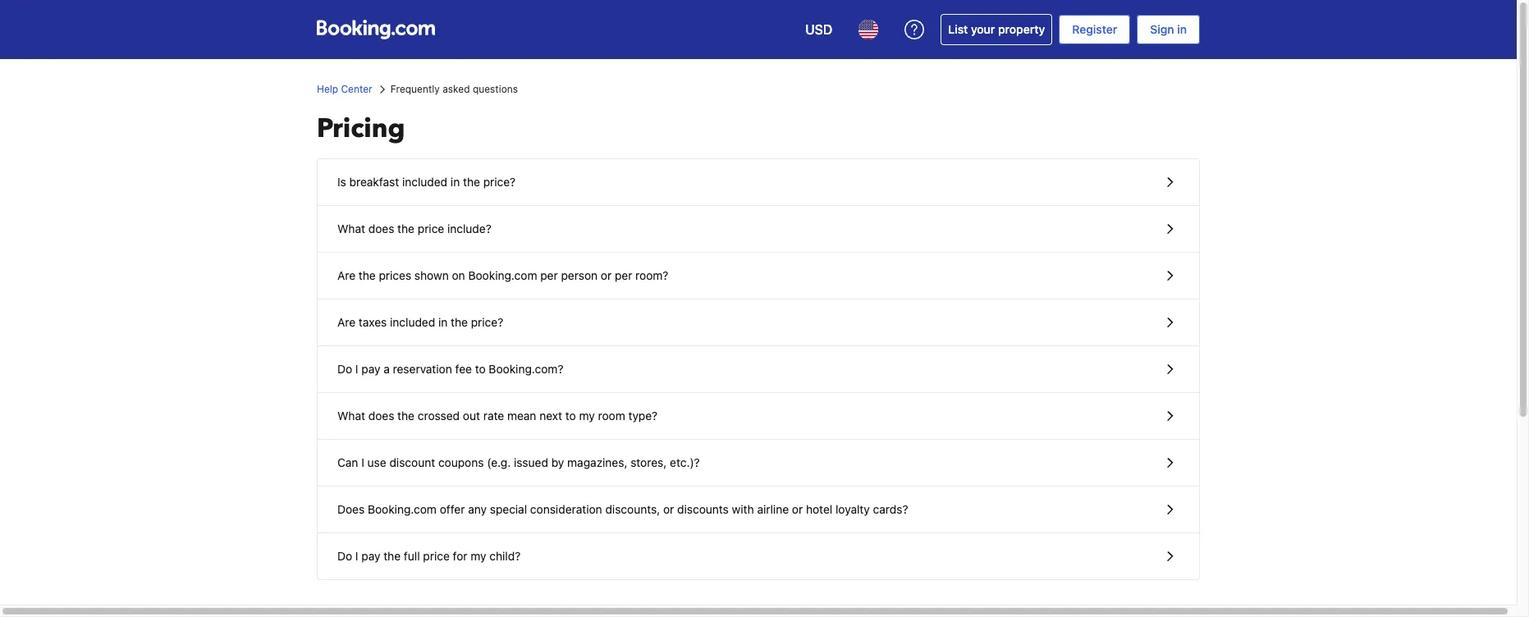 Task type: describe. For each thing, give the bounding box(es) containing it.
rate
[[483, 409, 504, 423]]

shown
[[414, 268, 449, 282]]

magazines,
[[567, 456, 628, 470]]

does
[[337, 502, 365, 516]]

does for crossed
[[368, 409, 394, 423]]

in for are taxes included in the price?
[[438, 315, 448, 329]]

do i pay the full price for my child?
[[337, 549, 521, 563]]

sign
[[1150, 22, 1174, 36]]

for
[[453, 549, 468, 563]]

help center button
[[317, 82, 372, 97]]

reservation
[[393, 362, 452, 376]]

frequently asked questions
[[390, 83, 518, 95]]

what for what does the price include?
[[337, 222, 365, 236]]

booking.com?
[[489, 362, 564, 376]]

cards?
[[873, 502, 908, 516]]

by
[[551, 456, 564, 470]]

crossed
[[418, 409, 460, 423]]

room
[[598, 409, 625, 423]]

do i pay a reservation fee to booking.com?
[[337, 362, 564, 376]]

2 horizontal spatial or
[[792, 502, 803, 516]]

are the prices shown on booking.com per person or per room? button
[[318, 253, 1199, 300]]

questions
[[473, 83, 518, 95]]

the left the full on the bottom of the page
[[384, 549, 401, 563]]

0 horizontal spatial my
[[471, 549, 486, 563]]

register link
[[1059, 15, 1131, 44]]

what for what does the crossed out rate mean next to my room type?
[[337, 409, 365, 423]]

hotel
[[806, 502, 833, 516]]

1 vertical spatial booking.com
[[368, 502, 437, 516]]

does booking.com offer any special consideration discounts, or discounts with airline or hotel loyalty cards?
[[337, 502, 908, 516]]

price? for is breakfast included in the price?
[[483, 175, 516, 189]]

the up prices
[[397, 222, 415, 236]]

do i pay the full price for my child? button
[[318, 534, 1199, 580]]

discounts,
[[605, 502, 660, 516]]

do i pay a reservation fee to booking.com? button
[[318, 346, 1199, 393]]

list
[[948, 22, 968, 36]]

list your property link
[[941, 14, 1053, 45]]

use
[[367, 456, 386, 470]]

register
[[1072, 22, 1117, 36]]

discount
[[389, 456, 435, 470]]

loyalty
[[836, 502, 870, 516]]

1 vertical spatial price
[[423, 549, 450, 563]]

are for are the prices shown on booking.com per person or per room?
[[337, 268, 356, 282]]

do for do i pay a reservation fee to booking.com?
[[337, 362, 352, 376]]

is breakfast included in the price? button
[[318, 159, 1199, 206]]

include?
[[447, 222, 492, 236]]

next
[[540, 409, 562, 423]]

can i use discount coupons (e.g. issued by magazines, stores, etc.)? button
[[318, 440, 1199, 487]]

2 per from the left
[[615, 268, 632, 282]]

etc.)?
[[670, 456, 700, 470]]

the up include?
[[463, 175, 480, 189]]

fee
[[455, 362, 472, 376]]

1 horizontal spatial or
[[663, 502, 674, 516]]

frequently
[[390, 83, 440, 95]]

included for breakfast
[[402, 175, 448, 189]]

issued
[[514, 456, 548, 470]]



Task type: locate. For each thing, give the bounding box(es) containing it.
do inside 'do i pay a reservation fee to booking.com?' button
[[337, 362, 352, 376]]

prices
[[379, 268, 411, 282]]

in right sign
[[1177, 22, 1187, 36]]

airline
[[757, 502, 789, 516]]

any
[[468, 502, 487, 516]]

1 horizontal spatial to
[[565, 409, 576, 423]]

does booking.com offer any special consideration discounts, or discounts with airline or hotel loyalty cards? button
[[318, 487, 1199, 534]]

1 vertical spatial in
[[451, 175, 460, 189]]

per
[[540, 268, 558, 282], [615, 268, 632, 282]]

are taxes included in the price?
[[337, 315, 503, 329]]

0 vertical spatial do
[[337, 362, 352, 376]]

sign in
[[1150, 22, 1187, 36]]

breakfast
[[349, 175, 399, 189]]

0 horizontal spatial or
[[601, 268, 612, 282]]

on
[[452, 268, 465, 282]]

pay inside button
[[361, 362, 380, 376]]

are left prices
[[337, 268, 356, 282]]

i for do i pay the full price for my child?
[[355, 549, 358, 563]]

(e.g.
[[487, 456, 511, 470]]

included up what does the price include?
[[402, 175, 448, 189]]

included for taxes
[[390, 315, 435, 329]]

asked
[[443, 83, 470, 95]]

1 do from the top
[[337, 362, 352, 376]]

pay
[[361, 362, 380, 376], [361, 549, 380, 563]]

pricing
[[317, 111, 405, 147]]

in
[[1177, 22, 1187, 36], [451, 175, 460, 189], [438, 315, 448, 329]]

price left 'for'
[[423, 549, 450, 563]]

1 horizontal spatial booking.com
[[468, 268, 537, 282]]

0 vertical spatial in
[[1177, 22, 1187, 36]]

1 what from the top
[[337, 222, 365, 236]]

taxes
[[359, 315, 387, 329]]

0 vertical spatial what
[[337, 222, 365, 236]]

booking.com online hotel reservations image
[[317, 20, 435, 39]]

pay left 'a'
[[361, 362, 380, 376]]

are for are taxes included in the price?
[[337, 315, 356, 329]]

my
[[579, 409, 595, 423], [471, 549, 486, 563]]

price
[[418, 222, 444, 236], [423, 549, 450, 563]]

does for price
[[368, 222, 394, 236]]

stores,
[[631, 456, 667, 470]]

2 does from the top
[[368, 409, 394, 423]]

sign in link
[[1137, 15, 1200, 44]]

0 vertical spatial my
[[579, 409, 595, 423]]

are inside are taxes included in the price? button
[[337, 315, 356, 329]]

your
[[971, 22, 995, 36]]

pay inside button
[[361, 549, 380, 563]]

to right next
[[565, 409, 576, 423]]

are taxes included in the price? button
[[318, 300, 1199, 346]]

what does the crossed out rate mean next to my room type? button
[[318, 393, 1199, 440]]

2 do from the top
[[337, 549, 352, 563]]

are
[[337, 268, 356, 282], [337, 315, 356, 329]]

in inside button
[[438, 315, 448, 329]]

2 are from the top
[[337, 315, 356, 329]]

price? inside button
[[471, 315, 503, 329]]

usd button
[[796, 10, 843, 49]]

0 vertical spatial i
[[355, 362, 358, 376]]

i down the 'does'
[[355, 549, 358, 563]]

2 horizontal spatial in
[[1177, 22, 1187, 36]]

are inside are the prices shown on booking.com per person or per room? button
[[337, 268, 356, 282]]

per left person
[[540, 268, 558, 282]]

1 vertical spatial are
[[337, 315, 356, 329]]

what does the price include? button
[[318, 206, 1199, 253]]

special
[[490, 502, 527, 516]]

the left crossed
[[397, 409, 415, 423]]

my left "room"
[[579, 409, 595, 423]]

0 vertical spatial does
[[368, 222, 394, 236]]

usd
[[805, 22, 833, 37]]

0 vertical spatial pay
[[361, 362, 380, 376]]

booking.com right the on
[[468, 268, 537, 282]]

to inside button
[[565, 409, 576, 423]]

child?
[[490, 549, 521, 563]]

1 vertical spatial pay
[[361, 549, 380, 563]]

price?
[[483, 175, 516, 189], [471, 315, 503, 329]]

mean
[[507, 409, 536, 423]]

can i use discount coupons (e.g. issued by magazines, stores, etc.)?
[[337, 456, 700, 470]]

i left 'a'
[[355, 362, 358, 376]]

in inside button
[[451, 175, 460, 189]]

price? up include?
[[483, 175, 516, 189]]

1 vertical spatial does
[[368, 409, 394, 423]]

in for is breakfast included in the price?
[[451, 175, 460, 189]]

included inside button
[[402, 175, 448, 189]]

price left include?
[[418, 222, 444, 236]]

do for do i pay the full price for my child?
[[337, 549, 352, 563]]

what does the crossed out rate mean next to my room type?
[[337, 409, 658, 423]]

1 are from the top
[[337, 268, 356, 282]]

what does the price include?
[[337, 222, 492, 236]]

pay left the full on the bottom of the page
[[361, 549, 380, 563]]

the left prices
[[359, 268, 376, 282]]

1 per from the left
[[540, 268, 558, 282]]

in up include?
[[451, 175, 460, 189]]

type?
[[628, 409, 658, 423]]

price? for are taxes included in the price?
[[471, 315, 503, 329]]

help
[[317, 83, 338, 95]]

0 vertical spatial booking.com
[[468, 268, 537, 282]]

1 vertical spatial price?
[[471, 315, 503, 329]]

the down the on
[[451, 315, 468, 329]]

a
[[384, 362, 390, 376]]

1 vertical spatial what
[[337, 409, 365, 423]]

full
[[404, 549, 420, 563]]

does
[[368, 222, 394, 236], [368, 409, 394, 423]]

booking.com up the full on the bottom of the page
[[368, 502, 437, 516]]

included right taxes
[[390, 315, 435, 329]]

center
[[341, 83, 372, 95]]

2 vertical spatial i
[[355, 549, 358, 563]]

booking.com
[[468, 268, 537, 282], [368, 502, 437, 516]]

are the prices shown on booking.com per person or per room?
[[337, 268, 669, 282]]

2 pay from the top
[[361, 549, 380, 563]]

person
[[561, 268, 598, 282]]

0 horizontal spatial in
[[438, 315, 448, 329]]

price? down are the prices shown on booking.com per person or per room?
[[471, 315, 503, 329]]

coupons
[[438, 456, 484, 470]]

1 does from the top
[[368, 222, 394, 236]]

or
[[601, 268, 612, 282], [663, 502, 674, 516], [792, 502, 803, 516]]

is
[[337, 175, 346, 189]]

1 vertical spatial do
[[337, 549, 352, 563]]

or right person
[[601, 268, 612, 282]]

the
[[463, 175, 480, 189], [397, 222, 415, 236], [359, 268, 376, 282], [451, 315, 468, 329], [397, 409, 415, 423], [384, 549, 401, 563]]

what down is
[[337, 222, 365, 236]]

i inside button
[[355, 362, 358, 376]]

the inside button
[[451, 315, 468, 329]]

or left discounts
[[663, 502, 674, 516]]

in up do i pay a reservation fee to booking.com?
[[438, 315, 448, 329]]

0 vertical spatial included
[[402, 175, 448, 189]]

price? inside button
[[483, 175, 516, 189]]

pay for the
[[361, 549, 380, 563]]

out
[[463, 409, 480, 423]]

1 horizontal spatial in
[[451, 175, 460, 189]]

1 horizontal spatial my
[[579, 409, 595, 423]]

are left taxes
[[337, 315, 356, 329]]

0 vertical spatial price?
[[483, 175, 516, 189]]

0 horizontal spatial per
[[540, 268, 558, 282]]

offer
[[440, 502, 465, 516]]

my right 'for'
[[471, 549, 486, 563]]

room?
[[636, 268, 669, 282]]

do
[[337, 362, 352, 376], [337, 549, 352, 563]]

1 vertical spatial my
[[471, 549, 486, 563]]

to
[[475, 362, 486, 376], [565, 409, 576, 423]]

or left hotel
[[792, 502, 803, 516]]

list your property
[[948, 22, 1045, 36]]

what up can
[[337, 409, 365, 423]]

to right fee
[[475, 362, 486, 376]]

i left use
[[361, 456, 364, 470]]

can
[[337, 456, 358, 470]]

i
[[355, 362, 358, 376], [361, 456, 364, 470], [355, 549, 358, 563]]

do inside do i pay the full price for my child? button
[[337, 549, 352, 563]]

0 vertical spatial price
[[418, 222, 444, 236]]

per left room?
[[615, 268, 632, 282]]

do left 'a'
[[337, 362, 352, 376]]

included inside button
[[390, 315, 435, 329]]

pay for a
[[361, 362, 380, 376]]

2 what from the top
[[337, 409, 365, 423]]

discounts
[[677, 502, 729, 516]]

2 vertical spatial in
[[438, 315, 448, 329]]

0 vertical spatial are
[[337, 268, 356, 282]]

with
[[732, 502, 754, 516]]

1 horizontal spatial per
[[615, 268, 632, 282]]

0 vertical spatial to
[[475, 362, 486, 376]]

is breakfast included in the price?
[[337, 175, 516, 189]]

do down the 'does'
[[337, 549, 352, 563]]

what
[[337, 222, 365, 236], [337, 409, 365, 423]]

consideration
[[530, 502, 602, 516]]

1 pay from the top
[[361, 362, 380, 376]]

property
[[998, 22, 1045, 36]]

help center
[[317, 83, 372, 95]]

does down breakfast
[[368, 222, 394, 236]]

0 horizontal spatial to
[[475, 362, 486, 376]]

i for do i pay a reservation fee to booking.com?
[[355, 362, 358, 376]]

does up use
[[368, 409, 394, 423]]

0 horizontal spatial booking.com
[[368, 502, 437, 516]]

included
[[402, 175, 448, 189], [390, 315, 435, 329]]

1 vertical spatial i
[[361, 456, 364, 470]]

1 vertical spatial to
[[565, 409, 576, 423]]

i for can i use discount coupons (e.g. issued by magazines, stores, etc.)?
[[361, 456, 364, 470]]

1 vertical spatial included
[[390, 315, 435, 329]]

to inside button
[[475, 362, 486, 376]]



Task type: vqa. For each thing, say whether or not it's contained in the screenshot.
info
no



